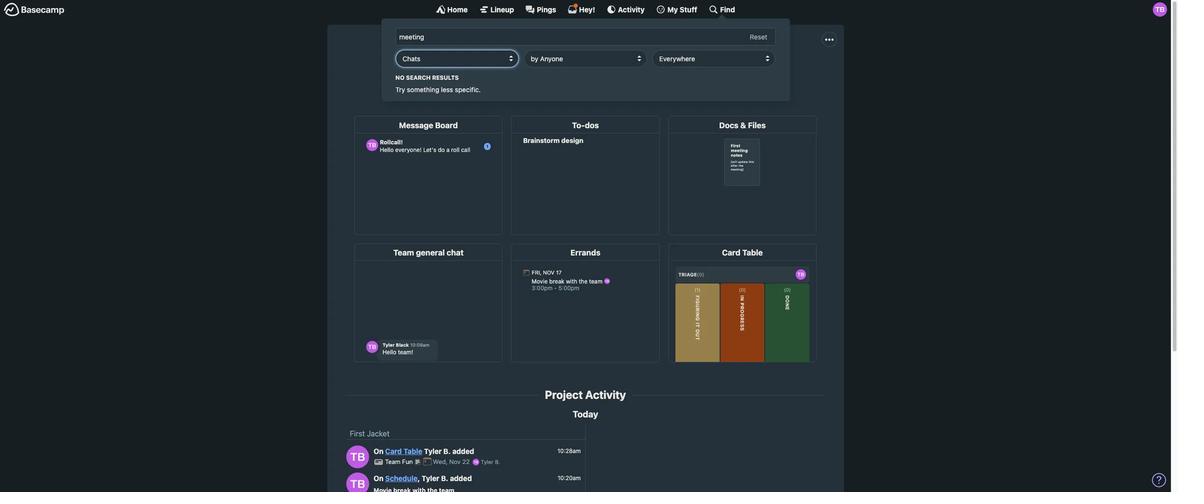 Task type: describe. For each thing, give the bounding box(es) containing it.
schedule link
[[385, 475, 418, 483]]

activity link
[[607, 5, 645, 14]]

activity inside activity link
[[618, 5, 645, 14]]

tyler black image inside main element
[[1154, 2, 1168, 17]]

my
[[668, 5, 678, 14]]

first for first jacket let's create the first jacket of the company! i am thinking rabits and strips and colors! a lot of colors!
[[545, 44, 576, 62]]

tyler for ,       tyler b. added
[[422, 475, 440, 483]]

hey! button
[[568, 3, 596, 14]]

1 the from the left
[[453, 65, 464, 74]]

tyler for tyler b. added
[[424, 447, 442, 456]]

nov
[[450, 458, 461, 466]]

switch accounts image
[[4, 2, 65, 17]]

strips
[[644, 65, 663, 74]]

jacket
[[482, 65, 502, 74]]

on card table tyler b. added
[[374, 447, 475, 456]]

something
[[407, 86, 440, 94]]

first
[[466, 65, 480, 74]]

2 the from the left
[[513, 65, 524, 74]]

2 and from the left
[[665, 65, 678, 74]]

10:28am
[[558, 448, 581, 455]]

added for ,       tyler b. added
[[450, 475, 472, 483]]

results
[[432, 74, 459, 81]]

lineup link
[[479, 5, 514, 14]]

try something less specific. alert
[[396, 73, 776, 95]]

project
[[545, 388, 583, 402]]

2 of from the left
[[729, 65, 736, 74]]

10:20am element
[[558, 475, 581, 482]]

today
[[573, 409, 599, 420]]

team fun
[[385, 458, 415, 466]]

my stuff
[[668, 5, 698, 14]]

first jacket link
[[350, 430, 390, 438]]

let's
[[411, 65, 428, 74]]

lineup
[[491, 5, 514, 14]]

10:20am
[[558, 475, 581, 482]]

schedule
[[385, 475, 418, 483]]

10:28am element
[[558, 448, 581, 455]]

tyler b.
[[480, 459, 500, 466]]

added for tyler b. added
[[453, 447, 475, 456]]

rabits
[[608, 65, 627, 74]]



Task type: vqa. For each thing, say whether or not it's contained in the screenshot.
"Set up your company's account" link
no



Task type: locate. For each thing, give the bounding box(es) containing it.
0 horizontal spatial tyler black image
[[346, 473, 369, 492]]

1 vertical spatial tyler
[[481, 459, 494, 466]]

0 vertical spatial added
[[453, 447, 475, 456]]

Search for… search field
[[396, 28, 776, 46]]

1 horizontal spatial tyler black image
[[1154, 2, 1168, 17]]

my stuff button
[[657, 5, 698, 14]]

0 vertical spatial on
[[374, 447, 384, 456]]

on for on schedule ,       tyler b. added
[[374, 475, 384, 483]]

1 horizontal spatial colors!
[[738, 65, 761, 74]]

tyler
[[424, 447, 442, 456], [481, 459, 494, 466], [422, 475, 440, 483]]

2 colors! from the left
[[738, 65, 761, 74]]

create
[[430, 65, 451, 74]]

1 horizontal spatial of
[[729, 65, 736, 74]]

0 vertical spatial b.
[[444, 447, 451, 456]]

b. right 22
[[495, 459, 500, 466]]

hey!
[[579, 5, 596, 14]]

1 vertical spatial b.
[[495, 459, 500, 466]]

1 horizontal spatial jacket
[[579, 44, 627, 62]]

home link
[[436, 5, 468, 14]]

team
[[385, 458, 401, 466]]

0 vertical spatial first
[[545, 44, 576, 62]]

b. up the wed, nov 22
[[444, 447, 451, 456]]

of right jacket
[[504, 65, 511, 74]]

,
[[418, 475, 420, 483]]

0 horizontal spatial jacket
[[367, 430, 390, 438]]

first
[[545, 44, 576, 62], [350, 430, 365, 438]]

activity left the my
[[618, 5, 645, 14]]

jacket
[[579, 44, 627, 62], [367, 430, 390, 438]]

1 vertical spatial tyler black image
[[346, 473, 369, 492]]

of
[[504, 65, 511, 74], [729, 65, 736, 74]]

1 and from the left
[[629, 65, 642, 74]]

1 horizontal spatial first
[[545, 44, 576, 62]]

am
[[566, 65, 577, 74]]

jacket up thinking
[[579, 44, 627, 62]]

tyler right 22
[[481, 459, 494, 466]]

home
[[448, 5, 468, 14]]

project activity
[[545, 388, 626, 402]]

jacket for first jacket
[[367, 430, 390, 438]]

first for first jacket
[[350, 430, 365, 438]]

activity
[[618, 5, 645, 14], [586, 388, 626, 402]]

colors!
[[680, 65, 704, 74], [738, 65, 761, 74]]

the left "first"
[[453, 65, 464, 74]]

specific.
[[455, 86, 481, 94]]

0 horizontal spatial of
[[504, 65, 511, 74]]

0 vertical spatial tyler
[[424, 447, 442, 456]]

first jacket let's create the first jacket of the company! i am thinking rabits and strips and colors! a lot of colors!
[[411, 44, 761, 74]]

card
[[385, 447, 402, 456]]

added
[[453, 447, 475, 456], [450, 475, 472, 483]]

b.
[[444, 447, 451, 456], [495, 459, 500, 466], [441, 475, 449, 483]]

first jacket
[[350, 430, 390, 438]]

colors! left a
[[680, 65, 704, 74]]

on
[[374, 447, 384, 456], [374, 475, 384, 483]]

1 horizontal spatial the
[[513, 65, 524, 74]]

wed, nov 22
[[433, 458, 472, 466]]

none reset field inside main element
[[746, 31, 773, 43]]

1 colors! from the left
[[680, 65, 704, 74]]

on schedule ,       tyler b. added
[[374, 475, 472, 483]]

on left card
[[374, 447, 384, 456]]

None reset field
[[746, 31, 773, 43]]

0 horizontal spatial tyler black image
[[346, 446, 369, 469]]

activity up 'today'
[[586, 388, 626, 402]]

b. down wed, on the left bottom of page
[[441, 475, 449, 483]]

the left company!
[[513, 65, 524, 74]]

2 vertical spatial b.
[[441, 475, 449, 483]]

on for on card table tyler b. added
[[374, 447, 384, 456]]

lot
[[713, 65, 727, 74]]

no
[[396, 74, 405, 81]]

fun
[[402, 458, 413, 466]]

2 on from the top
[[374, 475, 384, 483]]

main element
[[0, 0, 1172, 101]]

people on this project element
[[605, 75, 632, 105]]

1 vertical spatial jacket
[[367, 430, 390, 438]]

pings button
[[526, 5, 557, 14]]

the
[[453, 65, 464, 74], [513, 65, 524, 74]]

1 vertical spatial added
[[450, 475, 472, 483]]

and right strips
[[665, 65, 678, 74]]

0 vertical spatial jacket
[[579, 44, 627, 62]]

tyler black image right 22
[[473, 459, 480, 466]]

0 horizontal spatial colors!
[[680, 65, 704, 74]]

added down 22
[[450, 475, 472, 483]]

and left strips
[[629, 65, 642, 74]]

tyler up wed, on the left bottom of page
[[424, 447, 442, 456]]

0 vertical spatial tyler black image
[[1154, 2, 1168, 17]]

1 vertical spatial on
[[374, 475, 384, 483]]

1 horizontal spatial and
[[665, 65, 678, 74]]

less
[[441, 86, 453, 94]]

jacket for first jacket let's create the first jacket of the company! i am thinking rabits and strips and colors! a lot of colors!
[[579, 44, 627, 62]]

search
[[406, 74, 431, 81]]

2 vertical spatial tyler
[[422, 475, 440, 483]]

tyler right the ,
[[422, 475, 440, 483]]

1 vertical spatial activity
[[586, 388, 626, 402]]

card table link
[[385, 447, 423, 456]]

company!
[[526, 65, 560, 74]]

jacket up card
[[367, 430, 390, 438]]

and
[[629, 65, 642, 74], [665, 65, 678, 74]]

tyler black image
[[1154, 2, 1168, 17], [346, 473, 369, 492]]

0 horizontal spatial and
[[629, 65, 642, 74]]

added up 22
[[453, 447, 475, 456]]

first inside first jacket let's create the first jacket of the company! i am thinking rabits and strips and colors! a lot of colors!
[[545, 44, 576, 62]]

b. for ,       tyler b. added
[[441, 475, 449, 483]]

0 horizontal spatial first
[[350, 430, 365, 438]]

of right lot
[[729, 65, 736, 74]]

1 horizontal spatial tyler black image
[[473, 459, 480, 466]]

pings
[[537, 5, 557, 14]]

1 on from the top
[[374, 447, 384, 456]]

table
[[404, 447, 423, 456]]

1 of from the left
[[504, 65, 511, 74]]

stuff
[[680, 5, 698, 14]]

0 vertical spatial activity
[[618, 5, 645, 14]]

tyler black image
[[346, 446, 369, 469], [473, 459, 480, 466]]

wed,
[[433, 458, 448, 466]]

jacket inside first jacket let's create the first jacket of the company! i am thinking rabits and strips and colors! a lot of colors!
[[579, 44, 627, 62]]

1 vertical spatial first
[[350, 430, 365, 438]]

colors! right lot
[[738, 65, 761, 74]]

i
[[562, 65, 564, 74]]

b. for tyler b. added
[[444, 447, 451, 456]]

0 horizontal spatial the
[[453, 65, 464, 74]]

try
[[396, 86, 405, 94]]

no search results try something less specific.
[[396, 74, 481, 94]]

a
[[706, 65, 711, 74]]

tyler black image down first jacket
[[346, 446, 369, 469]]

22
[[463, 458, 470, 466]]

find
[[721, 5, 736, 14]]

thinking
[[579, 65, 606, 74]]

find button
[[709, 5, 736, 14]]

on left 'schedule' 'link'
[[374, 475, 384, 483]]



